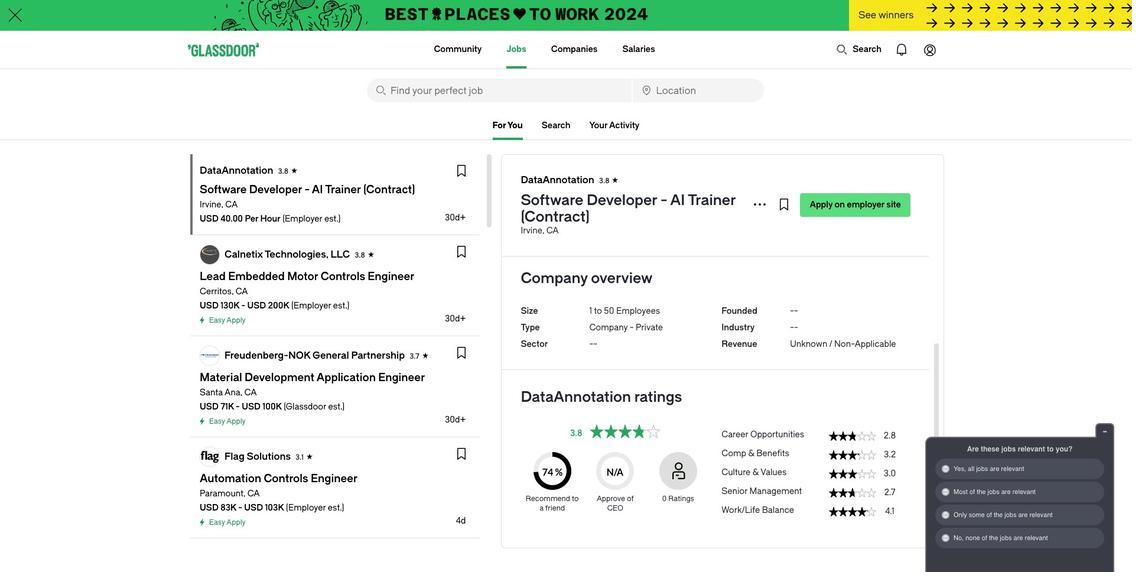Task type: vqa. For each thing, say whether or not it's contained in the screenshot.
Estimator
no



Task type: locate. For each thing, give the bounding box(es) containing it.
0 vertical spatial company
[[521, 270, 588, 287]]

0 vertical spatial if
[[521, 197, 526, 207]]

glassdoor
[[624, 209, 664, 219]]

ca inside cerritos, ca usd 130k - usd 200k (employer est.)
[[236, 287, 248, 297]]

0 horizontal spatial an
[[528, 197, 538, 207]]

comp & benefits 3.2 stars out of 5 element
[[722, 443, 911, 462]]

we
[[753, 197, 765, 207]]

easy down "usd 130k"
[[209, 316, 225, 325]]

irvine, up usd 40.00
[[200, 200, 223, 210]]

--
[[791, 306, 799, 316], [791, 323, 799, 333], [590, 339, 598, 349]]

(employer for technologies,
[[291, 301, 331, 311]]

industry
[[722, 323, 755, 333]]

approve
[[597, 495, 626, 503]]

of inside approve of ceo
[[627, 495, 634, 503]]

(employer inside cerritos, ca usd 130k - usd 200k (employer est.)
[[291, 301, 331, 311]]

company up size
[[521, 270, 588, 287]]

lottie animation container image
[[387, 31, 435, 67], [387, 31, 435, 67], [888, 35, 916, 64], [916, 35, 945, 64], [837, 44, 849, 56], [837, 44, 849, 56]]

3 easy from the top
[[209, 519, 225, 527]]

more
[[870, 209, 891, 219]]

- inside 'santa ana, ca usd 71k - usd 100k (glassdoor est.)'
[[236, 402, 240, 412]]

an up 'job'
[[528, 197, 538, 207]]

easy down the usd 71k
[[209, 417, 225, 426]]

cerritos,
[[200, 287, 234, 297]]

dataannotation ratings
[[521, 389, 683, 406]]

on left learn
[[835, 200, 846, 210]]

apply down the usd 71k
[[227, 417, 246, 426]]

2 an from the left
[[814, 197, 824, 207]]

0 horizontal spatial on
[[705, 197, 716, 207]]

1 vertical spatial &
[[753, 468, 759, 478]]

$40.00
[[521, 157, 575, 177]]

senior management 2.7 stars out of 5 element
[[722, 481, 911, 500]]

0 vertical spatial search
[[853, 44, 882, 54]]

only
[[954, 511, 968, 519]]

ca down the (contract)
[[547, 226, 559, 236]]

0 vertical spatial 30d+
[[445, 213, 466, 223]]

comp
[[722, 449, 747, 459]]

1 horizontal spatial on
[[835, 200, 846, 210]]

apply on employer site
[[810, 200, 902, 210]]

developer
[[587, 192, 658, 209]]

1 vertical spatial --
[[791, 323, 799, 333]]

of right most
[[970, 488, 976, 496]]

1 vertical spatial the
[[994, 511, 1003, 519]]

ca right cerritos,
[[236, 287, 248, 297]]

ca up usd 40.00
[[225, 200, 238, 210]]

status inside "culture & values 3.0 stars out of 5" element
[[830, 469, 877, 479]]

calnetix
[[225, 249, 263, 260]]

status left 2.7
[[830, 488, 877, 498]]

ca right ana,
[[245, 388, 257, 398]]

est.) for paramount, ca usd 83k - usd 103k (employer est.)
[[328, 503, 344, 513]]

these
[[981, 445, 1000, 453]]

1 easy from the top
[[209, 316, 225, 325]]

dataannotation
[[200, 165, 273, 176], [521, 174, 595, 186], [521, 389, 631, 406]]

&
[[749, 449, 755, 459], [753, 468, 759, 478]]

status inside career opportunities 2.8 stars out of 5 element
[[830, 432, 877, 441]]

career
[[722, 430, 749, 440]]

easy apply down usd 83k
[[209, 519, 246, 527]]

are up only some of the jobs are relevant at the right bottom of page
[[1002, 488, 1011, 496]]

the right most
[[977, 488, 986, 496]]

easy apply
[[209, 316, 246, 325], [209, 417, 246, 426], [209, 519, 246, 527]]

"glassdoor down no
[[546, 221, 589, 231]]

revenue
[[722, 339, 758, 349]]

work/life
[[722, 506, 760, 516]]

status inside comp & benefits 3.2 stars out of 5 element
[[830, 451, 877, 460]]

2 vertical spatial easy
[[209, 519, 225, 527]]

apply down usd 83k
[[227, 519, 246, 527]]

the right the none
[[990, 534, 999, 542]]

apply inside button
[[810, 200, 833, 210]]

0 vertical spatial (employer
[[283, 214, 323, 224]]

to left you?
[[1048, 445, 1054, 453]]

easy for freudenberg-nok general partnership
[[209, 417, 225, 426]]

work/life balance 4.1 stars out of 5 element
[[722, 500, 911, 519]]

ana,
[[225, 388, 242, 398]]

easy apply for freudenberg-
[[209, 417, 246, 426]]

(employer inside paramount, ca usd 83k - usd 103k (employer est.)
[[286, 503, 326, 513]]

1 horizontal spatial to
[[594, 306, 602, 316]]

est.) inside cerritos, ca usd 130k - usd 200k (employer est.)
[[333, 301, 350, 311]]

ai
[[671, 192, 685, 209]]

& right comp
[[749, 449, 755, 459]]

job,
[[737, 197, 752, 207]]

None field
[[367, 79, 632, 102], [633, 79, 764, 102]]

1 horizontal spatial irvine,
[[521, 226, 545, 236]]

easy apply for calnetix
[[209, 316, 246, 325]]

status
[[590, 425, 661, 439], [830, 432, 877, 441], [830, 451, 877, 460], [830, 469, 877, 479], [830, 488, 877, 498], [830, 507, 877, 517]]

applicable
[[855, 339, 897, 349]]

companies link
[[552, 31, 598, 69]]

non-
[[835, 339, 855, 349]]

salary down 'includes'
[[578, 209, 601, 219]]

company - private
[[590, 323, 663, 333]]

2 vertical spatial to
[[572, 495, 579, 503]]

3.8
[[278, 167, 289, 176], [599, 177, 610, 185], [355, 251, 365, 260], [571, 428, 583, 438]]

0 horizontal spatial "glassdoor
[[546, 221, 589, 231]]

llc
[[331, 249, 350, 260]]

recommend to a friend
[[526, 495, 579, 513]]

lottie animation container image
[[888, 35, 916, 64], [916, 35, 945, 64]]

-
[[661, 192, 668, 209], [241, 301, 245, 311], [791, 306, 795, 316], [795, 306, 799, 316], [630, 323, 634, 333], [791, 323, 795, 333], [795, 323, 799, 333], [590, 339, 594, 349], [594, 339, 598, 349], [236, 402, 240, 412], [238, 503, 242, 513]]

& left 'values'
[[753, 468, 759, 478]]

(employer inside irvine, ca usd 40.00 per hour (employer est.)
[[283, 214, 323, 224]]

unknown / non-applicable
[[791, 339, 897, 349]]

1 horizontal spatial "glassdoor
[[706, 209, 750, 219]]

cerritos, ca usd 130k - usd 200k (employer est.)
[[200, 287, 350, 311]]

estimates,"
[[592, 221, 635, 231]]

3.8 right llc
[[355, 251, 365, 260]]

0 horizontal spatial none field
[[367, 79, 632, 102]]

1 if from the top
[[521, 197, 526, 207]]

salary up 'glassdoor'
[[621, 197, 644, 207]]

est.) inside paramount, ca usd 83k - usd 103k (employer est.)
[[328, 503, 344, 513]]

2 none field from the left
[[633, 79, 764, 102]]

activity
[[610, 121, 640, 131]]

0 vertical spatial irvine,
[[200, 200, 223, 210]]

no
[[565, 209, 576, 219]]

status for work/life balance
[[830, 507, 877, 517]]

0 vertical spatial --
[[791, 306, 799, 316]]

1 vertical spatial if
[[521, 209, 526, 219]]

to inside "recommend to a friend"
[[572, 495, 579, 503]]

private
[[636, 323, 663, 333]]

displays
[[666, 209, 697, 219]]

0 horizontal spatial employer
[[540, 197, 577, 207]]

0 vertical spatial easy
[[209, 316, 225, 325]]

culture & values
[[722, 468, 787, 478]]

(employer right the usd 200k
[[291, 301, 331, 311]]

search right you
[[542, 121, 571, 131]]

ca up the usd 103k
[[248, 489, 260, 499]]

if
[[521, 197, 526, 207], [521, 209, 526, 219]]

employer for on
[[847, 200, 885, 210]]

the for none
[[990, 534, 999, 542]]

2 30d+ from the top
[[445, 314, 466, 324]]

salary right or
[[656, 197, 679, 207]]

apply down "usd 130k"
[[227, 316, 246, 325]]

0 horizontal spatial company
[[521, 270, 588, 287]]

0 vertical spatial to
[[594, 306, 602, 316]]

0 vertical spatial easy apply
[[209, 316, 246, 325]]

software
[[521, 192, 584, 209]]

ratings
[[669, 495, 695, 503]]

status left 4.1
[[830, 507, 877, 517]]

search inside search button
[[853, 44, 882, 54]]

per
[[245, 214, 259, 224]]

includes
[[579, 197, 612, 207]]

a down recommend
[[540, 504, 544, 513]]

2 vertical spatial the
[[990, 534, 999, 542]]

2 vertical spatial 30d+
[[445, 415, 466, 425]]

1 lottie animation container image from the left
[[888, 35, 916, 64]]

most of the jobs are relevant
[[954, 488, 1036, 496]]

status left 2.8
[[830, 432, 877, 441]]

2 vertical spatial (employer
[[286, 503, 326, 513]]

usd 100k
[[242, 402, 282, 412]]

3 easy apply from the top
[[209, 519, 246, 527]]

employer inside if an employer includes a salary or salary range on their job, we display it as an "employer estimate". if a job has no salary data, glassdoor displays a "glassdoor estimate" if available.  to learn more about "glassdoor estimates," see our
[[540, 197, 577, 207]]

apply left to
[[810, 200, 833, 210]]

1 vertical spatial 30d+
[[445, 314, 466, 324]]

status left 3.2
[[830, 451, 877, 460]]

status inside work/life balance 4.1 stars out of 5 element
[[830, 507, 877, 517]]

to right the "1"
[[594, 306, 602, 316]]

irvine, down 'job'
[[521, 226, 545, 236]]

1 vertical spatial easy
[[209, 417, 225, 426]]

usd 40.00
[[200, 214, 243, 224]]

ca inside software developer - ai trainer (contract) irvine, ca
[[547, 226, 559, 236]]

employer inside button
[[847, 200, 885, 210]]

est.) inside irvine, ca usd 40.00 per hour (employer est.)
[[325, 214, 341, 224]]

culture & values 3.0 stars out of 5 element
[[722, 462, 911, 481]]

apply for flag solutions
[[227, 519, 246, 527]]

a down range
[[700, 209, 704, 219]]

2 easy apply from the top
[[209, 417, 246, 426]]

jobs list element
[[190, 154, 480, 572]]

easy down usd 83k
[[209, 519, 225, 527]]

0 vertical spatial "glassdoor
[[706, 209, 750, 219]]

1 vertical spatial to
[[1048, 445, 1054, 453]]

search down see
[[853, 44, 882, 54]]

1 vertical spatial irvine,
[[521, 226, 545, 236]]

1 vertical spatial (employer
[[291, 301, 331, 311]]

to for 0 ratings
[[572, 495, 579, 503]]

the for some
[[994, 511, 1003, 519]]

30d+ for llc
[[445, 314, 466, 324]]

2 easy from the top
[[209, 417, 225, 426]]

relevant down only some of the jobs are relevant at the right bottom of page
[[1026, 534, 1049, 542]]

1 easy apply from the top
[[209, 316, 246, 325]]

relevant
[[1019, 445, 1046, 453], [1002, 465, 1025, 473], [1013, 488, 1036, 496], [1030, 511, 1053, 519], [1026, 534, 1049, 542]]

ca inside paramount, ca usd 83k - usd 103k (employer est.)
[[248, 489, 260, 499]]

an right as on the right top
[[814, 197, 824, 207]]

of right approve
[[627, 495, 634, 503]]

founded
[[722, 306, 758, 316]]

1 horizontal spatial search
[[853, 44, 882, 54]]

no, none of the jobs are relevant
[[954, 534, 1049, 542]]

2 vertical spatial easy apply
[[209, 519, 246, 527]]

(employer right hour
[[283, 214, 323, 224]]

senior management
[[722, 487, 803, 497]]

Search keyword field
[[367, 79, 632, 102]]

the right some
[[994, 511, 1003, 519]]

salaries
[[623, 44, 656, 54]]

0 horizontal spatial salary
[[578, 209, 601, 219]]

1 30d+ from the top
[[445, 213, 466, 223]]

to
[[594, 306, 602, 316], [1048, 445, 1054, 453], [572, 495, 579, 503]]

irvine, inside irvine, ca usd 40.00 per hour (employer est.)
[[200, 200, 223, 210]]

a up data,
[[614, 197, 619, 207]]

1 horizontal spatial employer
[[847, 200, 885, 210]]

1 horizontal spatial an
[[814, 197, 824, 207]]

type
[[521, 323, 540, 333]]

are up no, none of the jobs are relevant
[[1019, 511, 1028, 519]]

a inside "recommend to a friend"
[[540, 504, 544, 513]]

0 horizontal spatial to
[[572, 495, 579, 503]]

easy apply down the usd 71k
[[209, 417, 246, 426]]

3.8 stars out of 5 image
[[590, 425, 661, 443]]

company down 50
[[590, 323, 628, 333]]

2 horizontal spatial to
[[1048, 445, 1054, 453]]

2.7
[[885, 488, 896, 498]]

ca for cerritos, ca usd 130k - usd 200k (employer est.)
[[236, 287, 248, 297]]

technologies,
[[265, 249, 329, 260]]

1 vertical spatial easy apply
[[209, 417, 246, 426]]

apply
[[810, 200, 833, 210], [227, 316, 246, 325], [227, 417, 246, 426], [227, 519, 246, 527]]

flag solutions logo image
[[200, 448, 219, 466]]

on inside button
[[835, 200, 846, 210]]

company rating trends element
[[722, 425, 911, 523]]

"glassdoor down their
[[706, 209, 750, 219]]

- inside software developer - ai trainer (contract) irvine, ca
[[661, 192, 668, 209]]

(employer right the usd 103k
[[286, 503, 326, 513]]

on left their
[[705, 197, 716, 207]]

to right recommend
[[572, 495, 579, 503]]

of
[[970, 488, 976, 496], [627, 495, 634, 503], [987, 511, 993, 519], [982, 534, 988, 542]]

0 horizontal spatial search
[[542, 121, 571, 131]]

jobs
[[507, 44, 527, 54]]

culture
[[722, 468, 751, 478]]

0 horizontal spatial irvine,
[[200, 200, 223, 210]]

status left 3.0 on the bottom of the page
[[830, 469, 877, 479]]

jobs right all
[[977, 465, 989, 473]]

range
[[681, 197, 703, 207]]

employer for an
[[540, 197, 577, 207]]

see
[[859, 9, 877, 21]]

1 horizontal spatial company
[[590, 323, 628, 333]]

status inside "senior management 2.7 stars out of 5" element
[[830, 488, 877, 498]]

ca inside irvine, ca usd 40.00 per hour (employer est.)
[[225, 200, 238, 210]]

approve of ceo
[[597, 495, 634, 513]]

3.0
[[884, 469, 896, 479]]

1 none field from the left
[[367, 79, 632, 102]]

ca for paramount, ca usd 83k - usd 103k (employer est.)
[[248, 489, 260, 499]]

company for company overview
[[521, 270, 588, 287]]

easy apply down "usd 130k"
[[209, 316, 246, 325]]

company
[[521, 270, 588, 287], [590, 323, 628, 333]]

see winners link
[[850, 0, 1133, 32]]

software developer - ai trainer (contract) irvine, ca
[[521, 192, 736, 236]]

ca inside 'santa ana, ca usd 71k - usd 100k (glassdoor est.)'
[[245, 388, 257, 398]]

2 vertical spatial --
[[590, 339, 598, 349]]

& for benefits
[[749, 449, 755, 459]]

1 vertical spatial company
[[590, 323, 628, 333]]

est.) for cerritos, ca usd 130k - usd 200k (employer est.)
[[333, 301, 350, 311]]

-- for industry
[[791, 323, 799, 333]]

3 30d+ from the top
[[445, 415, 466, 425]]

usd 200k
[[247, 301, 290, 311]]

you?
[[1056, 445, 1073, 453]]

1 horizontal spatial none field
[[633, 79, 764, 102]]

work/life balance
[[722, 506, 795, 516]]

"glassdoor
[[706, 209, 750, 219], [546, 221, 589, 231]]

0 vertical spatial &
[[749, 449, 755, 459]]

est.) for irvine, ca usd 40.00 per hour (employer est.)
[[325, 214, 341, 224]]

for
[[493, 121, 506, 131]]



Task type: describe. For each thing, give the bounding box(es) containing it.
relevant up no, none of the jobs are relevant
[[1030, 511, 1053, 519]]

has
[[549, 209, 563, 219]]

3.7
[[410, 352, 420, 361]]

community link
[[434, 31, 482, 69]]

calnetix technologies, llc logo image
[[200, 245, 219, 264]]

opportunities
[[751, 430, 805, 440]]

0
[[663, 495, 667, 503]]

1 vertical spatial search
[[542, 121, 571, 131]]

for you link
[[493, 119, 523, 133]]

on inside if an employer includes a salary or salary range on their job, we display it as an "employer estimate". if a job has no salary data, glassdoor displays a "glassdoor estimate" if available.  to learn more about "glassdoor estimates," see our
[[705, 197, 716, 207]]

jobs down yes, all jobs are relevant
[[988, 488, 1000, 496]]

usd 130k
[[200, 301, 240, 311]]

0 ratings
[[663, 495, 695, 503]]

1 to 50 employees
[[590, 306, 660, 316]]

usd 71k
[[200, 402, 234, 412]]

apply for freudenberg-nok general partnership
[[227, 417, 246, 426]]

status for comp & benefits
[[830, 451, 877, 460]]

/
[[830, 339, 833, 349]]

of right the none
[[982, 534, 988, 542]]

your activity
[[590, 121, 640, 131]]

winners
[[879, 9, 914, 21]]

are these jobs relevant to you?
[[968, 445, 1073, 453]]

to for company - private
[[594, 306, 602, 316]]

available.
[[799, 209, 835, 219]]

your activity link
[[590, 119, 640, 133]]

estimate"
[[752, 209, 790, 219]]

recommend
[[526, 495, 571, 503]]

1 an from the left
[[528, 197, 538, 207]]

dataannotation inside jobs list element
[[200, 165, 273, 176]]

4.1
[[886, 507, 895, 517]]

$40.00 /hr (est.)
[[521, 157, 608, 177]]

about
[[521, 221, 544, 231]]

-- for founded
[[791, 306, 799, 316]]

2 lottie animation container image from the left
[[916, 35, 945, 64]]

(contract)
[[521, 209, 590, 225]]

2 if from the top
[[521, 209, 526, 219]]

easy apply for flag
[[209, 519, 246, 527]]

search button
[[831, 38, 888, 61]]

-- for sector
[[590, 339, 598, 349]]

flag solutions
[[225, 451, 291, 462]]

company ratings element
[[521, 452, 710, 513]]

est.) inside 'santa ana, ca usd 71k - usd 100k (glassdoor est.)'
[[328, 402, 345, 412]]

irvine, ca usd 40.00 per hour (employer est.)
[[200, 200, 341, 224]]

1
[[590, 306, 592, 316]]

3.1
[[296, 453, 304, 462]]

career opportunities
[[722, 430, 805, 440]]

santa ana, ca usd 71k - usd 100k (glassdoor est.)
[[200, 388, 345, 412]]

site
[[887, 200, 902, 210]]

are down only some of the jobs are relevant at the right bottom of page
[[1014, 534, 1024, 542]]

3.8 up irvine, ca usd 40.00 per hour (employer est.) at the top
[[278, 167, 289, 176]]

their
[[718, 197, 735, 207]]

employees
[[617, 306, 660, 316]]

size
[[521, 306, 538, 316]]

Search location field
[[633, 79, 764, 102]]

status for senior management
[[830, 488, 877, 498]]

yes, all jobs are relevant
[[954, 465, 1025, 473]]

(employer for solutions
[[286, 503, 326, 513]]

companies
[[552, 44, 598, 54]]

apply for calnetix technologies, llc
[[227, 316, 246, 325]]

of right some
[[987, 511, 993, 519]]

usd 83k
[[200, 503, 236, 513]]

paramount, ca usd 83k - usd 103k (employer est.)
[[200, 489, 344, 513]]

3.8 down (est.)
[[599, 177, 610, 185]]

2.8
[[884, 431, 896, 441]]

easy for flag solutions
[[209, 519, 225, 527]]

apply on employer site button
[[801, 193, 911, 217]]

30d+ for general
[[445, 415, 466, 425]]

for you
[[493, 121, 523, 131]]

sector
[[521, 339, 548, 349]]

or
[[646, 197, 654, 207]]

no,
[[954, 534, 964, 542]]

all
[[969, 465, 975, 473]]

as
[[803, 197, 812, 207]]

jobs up no, none of the jobs are relevant
[[1005, 511, 1017, 519]]

friend
[[546, 504, 565, 513]]

company for company - private
[[590, 323, 628, 333]]

freudenberg-nok general partnership logo image
[[200, 346, 219, 365]]

- inside paramount, ca usd 83k - usd 103k (employer est.)
[[238, 503, 242, 513]]

status for career opportunities
[[830, 432, 877, 441]]

none
[[966, 534, 981, 542]]

nok
[[288, 350, 311, 361]]

none field search keyword
[[367, 79, 632, 102]]

status for culture & values
[[830, 469, 877, 479]]

our
[[654, 221, 667, 231]]

status down dataannotation ratings
[[590, 425, 661, 439]]

usd 103k
[[244, 503, 284, 513]]

benefits
[[757, 449, 790, 459]]

- inside cerritos, ca usd 130k - usd 200k (employer est.)
[[241, 301, 245, 311]]

freudenberg-nok general partnership
[[225, 350, 405, 361]]

some
[[969, 511, 985, 519]]

1 vertical spatial "glassdoor
[[546, 221, 589, 231]]

none field the search location
[[633, 79, 764, 102]]

senior
[[722, 487, 748, 497]]

easy for calnetix technologies, llc
[[209, 316, 225, 325]]

partnership
[[351, 350, 405, 361]]

values
[[761, 468, 787, 478]]

data,
[[603, 209, 622, 219]]

unknown
[[791, 339, 828, 349]]

are down these
[[991, 465, 1000, 473]]

estimate".
[[868, 197, 907, 207]]

display
[[767, 197, 794, 207]]

2 horizontal spatial salary
[[656, 197, 679, 207]]

1 horizontal spatial salary
[[621, 197, 644, 207]]

calnetix technologies, llc
[[225, 249, 350, 260]]

& for values
[[753, 468, 759, 478]]

comp & benefits
[[722, 449, 790, 459]]

salaries link
[[623, 31, 656, 69]]

relevant up only some of the jobs are relevant at the right bottom of page
[[1013, 488, 1036, 496]]

general
[[313, 350, 349, 361]]

relevant left you?
[[1019, 445, 1046, 453]]

if
[[792, 209, 797, 219]]

see winners
[[859, 9, 914, 21]]

a left 'job'
[[528, 209, 533, 219]]

jobs down only some of the jobs are relevant at the right bottom of page
[[1001, 534, 1013, 542]]

career opportunities 2.8 stars out of 5 element
[[722, 425, 911, 443]]

50
[[604, 306, 615, 316]]

4d
[[456, 516, 466, 526]]

0 vertical spatial the
[[977, 488, 986, 496]]

if an employer includes a salary or salary range on their job, we display it as an "employer estimate". if a job has no salary data, glassdoor displays a "glassdoor estimate" if available.  to learn more about "glassdoor estimates," see our
[[521, 197, 907, 231]]

ratings
[[635, 389, 683, 406]]

ceo
[[608, 504, 624, 513]]

ca for irvine, ca usd 40.00 per hour (employer est.)
[[225, 200, 238, 210]]

relevant down are these jobs relevant to you?
[[1002, 465, 1025, 473]]

3.8 down dataannotation ratings
[[571, 428, 583, 438]]

hour
[[260, 214, 281, 224]]

jobs right these
[[1002, 445, 1017, 453]]

irvine, inside software developer - ai trainer (contract) irvine, ca
[[521, 226, 545, 236]]

balance
[[762, 506, 795, 516]]



